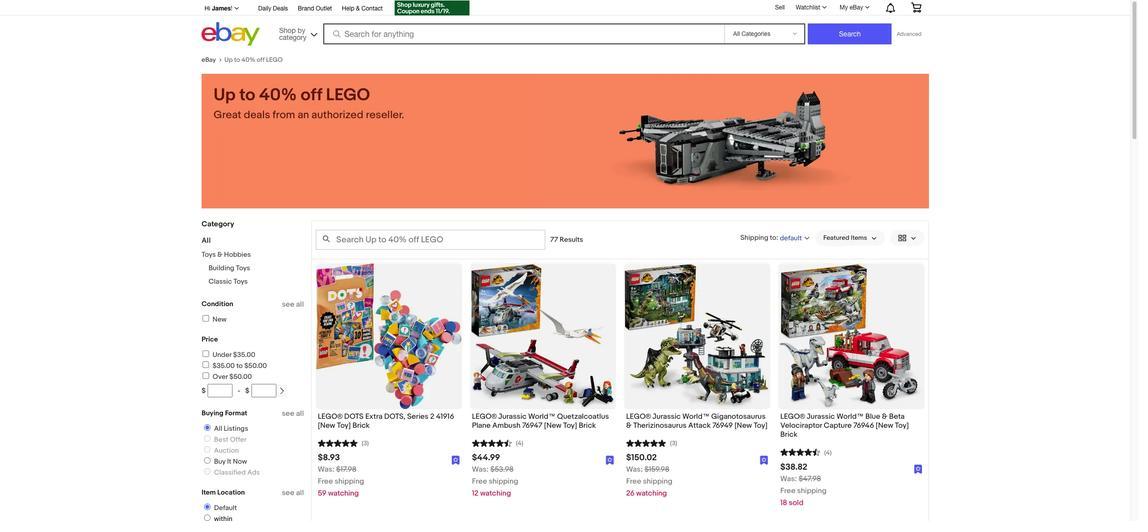 Task type: vqa. For each thing, say whether or not it's contained in the screenshot.
Refurbished in the 'link'
no



Task type: locate. For each thing, give the bounding box(es) containing it.
best offer
[[214, 436, 247, 444]]

1 horizontal spatial jurassic
[[653, 412, 681, 422]]

see all button for condition
[[282, 300, 304, 309]]

toys up building
[[202, 251, 216, 259]]

:
[[777, 233, 779, 242]]

great
[[214, 109, 241, 122]]

2 toy] from the left
[[563, 421, 577, 431]]

2 (3) link from the left
[[626, 438, 677, 448]]

see all for buying format
[[282, 409, 304, 419]]

toys & hobbies link
[[202, 251, 251, 259]]

lego® right 41916
[[472, 412, 497, 422]]

lego® inside lego® dots extra dots, series 2 41916 [new toy] brick
[[318, 412, 343, 422]]

1 vertical spatial up
[[214, 85, 236, 106]]

2 vertical spatial see all
[[282, 489, 304, 498]]

daily deals link
[[258, 3, 288, 14]]

free up 18
[[781, 486, 796, 496]]

watching right the 12
[[480, 489, 511, 499]]

Enter your search keyword text field
[[316, 230, 545, 250]]

0 vertical spatial 40%
[[242, 56, 255, 64]]

40% up from
[[259, 85, 297, 106]]

4 lego® from the left
[[781, 412, 805, 422]]

to for shipping to : default
[[770, 233, 777, 242]]

1 vertical spatial see all button
[[282, 409, 304, 419]]

2 vertical spatial all
[[296, 489, 304, 498]]

(4)
[[516, 440, 523, 448], [824, 449, 832, 457]]

default
[[780, 234, 802, 242]]

none submit inside the shop by category banner
[[808, 23, 892, 44]]

3 world™ from the left
[[837, 412, 864, 422]]

lego® jurassic world™ giganotosaurus & therizinosaurus attack 76949 [new toy] image
[[625, 264, 770, 410]]

was: down the $150.02 on the right
[[626, 465, 643, 475]]

0 vertical spatial off
[[257, 56, 265, 64]]

& inside all toys & hobbies building toys classic toys
[[217, 251, 223, 259]]

all inside all toys & hobbies building toys classic toys
[[202, 236, 211, 246]]

18
[[781, 498, 787, 508]]

2 horizontal spatial jurassic
[[807, 412, 835, 422]]

free
[[318, 477, 333, 487], [472, 477, 487, 487], [626, 477, 642, 487], [781, 486, 796, 496]]

2 lego® from the left
[[472, 412, 497, 422]]

lego® inside lego® jurassic world™ quetzalcoatlus plane ambush 76947 [new toy] brick
[[472, 412, 497, 422]]

1 vertical spatial all
[[296, 409, 304, 419]]

ebay link
[[202, 56, 224, 64]]

classified
[[214, 469, 246, 477]]

4.5 out of 5 stars image up the $44.99
[[472, 438, 512, 448]]

ambush
[[492, 421, 521, 431]]

was: for $38.82
[[781, 474, 797, 484]]

1 vertical spatial see all
[[282, 409, 304, 419]]

5 out of 5 stars image for $8.93
[[318, 438, 358, 448]]

2 jurassic from the left
[[653, 412, 681, 422]]

1 vertical spatial 40%
[[259, 85, 297, 106]]

2 horizontal spatial watching
[[636, 489, 667, 499]]

category
[[202, 220, 234, 229]]

toy] inside lego® jurassic world™ quetzalcoatlus plane ambush 76947 [new toy] brick
[[563, 421, 577, 431]]

2 watching from the left
[[480, 489, 511, 499]]

(4) link up $38.82
[[781, 447, 832, 457]]

1 horizontal spatial $
[[245, 387, 249, 395]]

location
[[217, 489, 245, 497]]

shipping inside 'was: $159.98 free shipping 26 watching'
[[643, 477, 673, 487]]

& left the therizinosaurus
[[626, 421, 632, 431]]

brick for $8.93
[[353, 421, 370, 431]]

0 vertical spatial all
[[296, 300, 304, 309]]

2 see all button from the top
[[282, 409, 304, 419]]

1 see from the top
[[282, 300, 295, 309]]

1 horizontal spatial [object undefined] image
[[606, 455, 614, 465]]

[object undefined] image left the $44.99
[[452, 456, 460, 465]]

(3) link up $8.93 at left bottom
[[318, 438, 369, 448]]

0 vertical spatial up
[[224, 56, 233, 64]]

(3) down extra
[[362, 440, 369, 448]]

1 world™ from the left
[[528, 412, 556, 422]]

2 horizontal spatial world™
[[837, 412, 864, 422]]

was: inside was: $17.98 free shipping 59 watching
[[318, 465, 335, 475]]

2 $ from the left
[[245, 387, 249, 395]]

[new right the 76949
[[735, 421, 752, 431]]

toy] right the 76949
[[754, 421, 768, 431]]

4.5 out of 5 stars image for $44.99
[[472, 438, 512, 448]]

1 horizontal spatial 40%
[[259, 85, 297, 106]]

to down under $35.00
[[236, 362, 243, 370]]

world™ inside lego® jurassic world™ blue & beta velociraptor capture 76946 [new toy] brick
[[837, 412, 864, 422]]

default link
[[200, 504, 239, 513]]

[new inside lego® jurassic world™ blue & beta velociraptor capture 76946 [new toy] brick
[[876, 421, 893, 431]]

jurassic inside lego® jurassic world™ blue & beta velociraptor capture 76946 [new toy] brick
[[807, 412, 835, 422]]

jurassic inside lego® jurassic world™ giganotosaurus & therizinosaurus attack 76949 [new toy]
[[653, 412, 681, 422]]

0 vertical spatial see
[[282, 300, 295, 309]]

lego® dots extra dots, series 2 41916 [new toy] brick image
[[316, 264, 462, 410]]

2 horizontal spatial brick
[[781, 430, 798, 440]]

1 horizontal spatial watching
[[480, 489, 511, 499]]

watching right 59
[[328, 489, 359, 499]]

over
[[213, 373, 228, 381]]

capture
[[824, 421, 852, 431]]

see for condition
[[282, 300, 295, 309]]

lego® left "dots"
[[318, 412, 343, 422]]

2 horizontal spatial [object undefined] image
[[760, 455, 769, 465]]

0 horizontal spatial $
[[202, 387, 206, 395]]

$50.00 down under $35.00
[[244, 362, 267, 370]]

watching inside 'was: $159.98 free shipping 26 watching'
[[636, 489, 667, 499]]

1 vertical spatial off
[[301, 85, 322, 106]]

& inside lego® jurassic world™ giganotosaurus & therizinosaurus attack 76949 [new toy]
[[626, 421, 632, 431]]

within radio
[[204, 515, 211, 522]]

0 horizontal spatial off
[[257, 56, 265, 64]]

up for up to 40% off lego
[[224, 56, 233, 64]]

to for up to 40% off lego
[[234, 56, 240, 64]]

1 horizontal spatial (3)
[[670, 440, 677, 448]]

& up building
[[217, 251, 223, 259]]

free up 59
[[318, 477, 333, 487]]

0 vertical spatial toys
[[202, 251, 216, 259]]

[new inside lego® dots extra dots, series 2 41916 [new toy] brick
[[318, 421, 335, 431]]

(3) down the therizinosaurus
[[670, 440, 677, 448]]

world™ right ambush
[[528, 412, 556, 422]]

to left default
[[770, 233, 777, 242]]

40%
[[242, 56, 255, 64], [259, 85, 297, 106]]

Buy It Now radio
[[204, 458, 211, 464]]

world™ for $150.02
[[683, 412, 710, 422]]

[object undefined] image for $44.99
[[606, 456, 614, 465]]

lego® jurassic world™ quetzalcoatlus plane ambush 76947 [new toy] brick link
[[472, 412, 614, 433]]

was: inside 'was: $159.98 free shipping 26 watching'
[[626, 465, 643, 475]]

up inside up to 40% off lego great deals from an authorized reseller.
[[214, 85, 236, 106]]

was: down $8.93 at left bottom
[[318, 465, 335, 475]]

lego® left 'capture'
[[781, 412, 805, 422]]

lego
[[266, 56, 283, 64], [326, 85, 370, 106]]

1 horizontal spatial ebay
[[850, 4, 863, 11]]

40% right ebay link
[[242, 56, 255, 64]]

world™ inside lego® jurassic world™ quetzalcoatlus plane ambush 76947 [new toy] brick
[[528, 412, 556, 422]]

was: $53.98 free shipping 12 watching
[[472, 465, 518, 499]]

watching
[[328, 489, 359, 499], [480, 489, 511, 499], [636, 489, 667, 499]]

3 watching from the left
[[636, 489, 667, 499]]

3 lego® from the left
[[626, 412, 651, 422]]

& inside account navigation
[[356, 5, 360, 12]]

1 toy] from the left
[[337, 421, 351, 431]]

1 watching from the left
[[328, 489, 359, 499]]

shipping
[[741, 233, 769, 242]]

& right help
[[356, 5, 360, 12]]

2 see all from the top
[[282, 409, 304, 419]]

1 vertical spatial (4)
[[824, 449, 832, 457]]

1 vertical spatial all
[[214, 425, 222, 433]]

free inside was: $47.98 free shipping 18 sold
[[781, 486, 796, 496]]

$35.00 down under in the bottom left of the page
[[213, 362, 235, 370]]

Auction radio
[[204, 447, 211, 453]]

1 horizontal spatial all
[[214, 425, 222, 433]]

toys down "hobbies"
[[236, 264, 250, 272]]

free up 26
[[626, 477, 642, 487]]

1 vertical spatial lego
[[326, 85, 370, 106]]

toy] right the 76947
[[563, 421, 577, 431]]

[object undefined] image for $150.02
[[760, 455, 769, 465]]

1 horizontal spatial off
[[301, 85, 322, 106]]

(3) link up the $150.02 on the right
[[626, 438, 677, 448]]

0 horizontal spatial world™
[[528, 412, 556, 422]]

3 jurassic from the left
[[807, 412, 835, 422]]

$ down the over $50.00 checkbox
[[202, 387, 206, 395]]

to inside shipping to : default
[[770, 233, 777, 242]]

see
[[282, 300, 295, 309], [282, 409, 295, 419], [282, 489, 295, 498]]

building
[[209, 264, 234, 272]]

brick inside lego® dots extra dots, series 2 41916 [new toy] brick
[[353, 421, 370, 431]]

watchlist link
[[791, 1, 832, 13]]

lego® inside lego® jurassic world™ giganotosaurus & therizinosaurus attack 76949 [new toy]
[[626, 412, 651, 422]]

& right blue
[[882, 412, 888, 422]]

4 [new from the left
[[876, 421, 893, 431]]

watching inside was: $53.98 free shipping 12 watching
[[480, 489, 511, 499]]

4 toy] from the left
[[895, 421, 909, 431]]

brand
[[298, 5, 314, 12]]

condition
[[202, 300, 233, 308]]

26
[[626, 489, 635, 499]]

(3)
[[362, 440, 369, 448], [670, 440, 677, 448]]

dots,
[[384, 412, 406, 422]]

jurassic right plane
[[498, 412, 527, 422]]

$50.00 down $35.00 to $50.00
[[229, 373, 252, 381]]

0 horizontal spatial (4)
[[516, 440, 523, 448]]

0 horizontal spatial ebay
[[202, 56, 216, 64]]

0 horizontal spatial 4.5 out of 5 stars image
[[472, 438, 512, 448]]

plane
[[472, 421, 491, 431]]

lego® for $150.02
[[626, 412, 651, 422]]

world™ for $38.82
[[837, 412, 864, 422]]

beta
[[889, 412, 905, 422]]

watching for $150.02
[[636, 489, 667, 499]]

free inside was: $17.98 free shipping 59 watching
[[318, 477, 333, 487]]

[new left "dots"
[[318, 421, 335, 431]]

lego® up the $150.02 on the right
[[626, 412, 651, 422]]

1 vertical spatial see
[[282, 409, 295, 419]]

0 vertical spatial lego
[[266, 56, 283, 64]]

5 out of 5 stars image up the $150.02 on the right
[[626, 438, 666, 448]]

was: inside was: $47.98 free shipping 18 sold
[[781, 474, 797, 484]]

2 vertical spatial toys
[[234, 277, 248, 286]]

world™ inside lego® jurassic world™ giganotosaurus & therizinosaurus attack 76949 [new toy]
[[683, 412, 710, 422]]

[object undefined] image
[[606, 455, 614, 465], [760, 455, 769, 465], [452, 456, 460, 465]]

lego inside up to 40% off lego great deals from an authorized reseller.
[[326, 85, 370, 106]]

sell
[[775, 4, 785, 11]]

all for all listings
[[214, 425, 222, 433]]

$159.98
[[645, 465, 670, 475]]

world™ left blue
[[837, 412, 864, 422]]

shipping down $17.98
[[335, 477, 364, 487]]

shop by category banner
[[199, 0, 929, 48]]

to for up to 40% off lego great deals from an authorized reseller.
[[239, 85, 255, 106]]

0 vertical spatial ebay
[[850, 4, 863, 11]]

[object undefined] image left $38.82
[[760, 455, 769, 465]]

1 horizontal spatial world™
[[683, 412, 710, 422]]

shipping inside was: $53.98 free shipping 12 watching
[[489, 477, 518, 487]]

lego® jurassic world™ giganotosaurus & therizinosaurus attack 76949 [new toy]
[[626, 412, 768, 431]]

77
[[550, 236, 558, 244]]

advanced link
[[892, 24, 927, 44]]

2 world™ from the left
[[683, 412, 710, 422]]

was: inside was: $53.98 free shipping 12 watching
[[472, 465, 489, 475]]

(4) down 'capture'
[[824, 449, 832, 457]]

free up the 12
[[472, 477, 487, 487]]

toy]
[[337, 421, 351, 431], [563, 421, 577, 431], [754, 421, 768, 431], [895, 421, 909, 431]]

jurassic left attack
[[653, 412, 681, 422]]

watchlist
[[796, 4, 821, 11]]

2 (3) from the left
[[670, 440, 677, 448]]

1 all from the top
[[296, 300, 304, 309]]

over $50.00 link
[[201, 373, 252, 381]]

hi james !
[[205, 4, 232, 12]]

brick
[[353, 421, 370, 431], [579, 421, 596, 431], [781, 430, 798, 440]]

shipping down "$159.98"
[[643, 477, 673, 487]]

jurassic left 76946
[[807, 412, 835, 422]]

lego® for $44.99
[[472, 412, 497, 422]]

1 horizontal spatial brick
[[579, 421, 596, 431]]

free inside was: $53.98 free shipping 12 watching
[[472, 477, 487, 487]]

lego® jurassic world™ blue & beta velociraptor capture 76946 [new toy] brick link
[[781, 412, 923, 442]]

0 horizontal spatial watching
[[328, 489, 359, 499]]

1 vertical spatial $50.00
[[229, 373, 252, 381]]

to for $35.00 to $50.00
[[236, 362, 243, 370]]

shop
[[279, 26, 296, 34]]

2 [new from the left
[[544, 421, 562, 431]]

lego up authorized
[[326, 85, 370, 106]]

0 vertical spatial (4)
[[516, 440, 523, 448]]

0 vertical spatial all
[[202, 236, 211, 246]]

best
[[214, 436, 229, 444]]

watching inside was: $17.98 free shipping 59 watching
[[328, 489, 359, 499]]

2 all from the top
[[296, 409, 304, 419]]

0 horizontal spatial (3) link
[[318, 438, 369, 448]]

1 see all button from the top
[[282, 300, 304, 309]]

to inside up to 40% off lego great deals from an authorized reseller.
[[239, 85, 255, 106]]

[new right 76946
[[876, 421, 893, 431]]

to right ebay link
[[234, 56, 240, 64]]

76947
[[522, 421, 543, 431]]

3 see from the top
[[282, 489, 295, 498]]

see for item location
[[282, 489, 295, 498]]

shipping for $150.02
[[643, 477, 673, 487]]

0 vertical spatial $35.00
[[233, 351, 255, 359]]

all right all listings radio
[[214, 425, 222, 433]]

0 horizontal spatial 5 out of 5 stars image
[[318, 438, 358, 448]]

5 out of 5 stars image
[[318, 438, 358, 448], [626, 438, 666, 448]]

1 see all from the top
[[282, 300, 304, 309]]

0 vertical spatial see all button
[[282, 300, 304, 309]]

5 out of 5 stars image up $8.93 at left bottom
[[318, 438, 358, 448]]

world™ for $44.99
[[528, 412, 556, 422]]

jurassic for $44.99
[[498, 412, 527, 422]]

to up deals
[[239, 85, 255, 106]]

[object undefined] image left the $150.02 on the right
[[606, 455, 614, 465]]

0 horizontal spatial jurassic
[[498, 412, 527, 422]]

1 (3) from the left
[[362, 440, 369, 448]]

1 horizontal spatial (4)
[[824, 449, 832, 457]]

1 horizontal spatial lego
[[326, 85, 370, 106]]

up
[[224, 56, 233, 64], [214, 85, 236, 106]]

3 toy] from the left
[[754, 421, 768, 431]]

off inside up to 40% off lego great deals from an authorized reseller.
[[301, 85, 322, 106]]

New checkbox
[[203, 315, 209, 322]]

daily deals
[[258, 5, 288, 12]]

toy] right blue
[[895, 421, 909, 431]]

0 horizontal spatial 40%
[[242, 56, 255, 64]]

shipping down $53.98
[[489, 477, 518, 487]]

(4) link up the $44.99
[[472, 438, 523, 448]]

1 horizontal spatial 4.5 out of 5 stars image
[[781, 447, 820, 457]]

see for buying format
[[282, 409, 295, 419]]

1 $ from the left
[[202, 387, 206, 395]]

was:
[[318, 465, 335, 475], [472, 465, 489, 475], [626, 465, 643, 475], [781, 474, 797, 484]]

shipping inside was: $47.98 free shipping 18 sold
[[797, 486, 827, 496]]

None submit
[[808, 23, 892, 44]]

4.5 out of 5 stars image
[[472, 438, 512, 448], [781, 447, 820, 457]]

lego down category on the left
[[266, 56, 283, 64]]

$35.00 up $35.00 to $50.00
[[233, 351, 255, 359]]

authorized
[[312, 109, 364, 122]]

40% inside up to 40% off lego great deals from an authorized reseller.
[[259, 85, 297, 106]]

(3) link for $8.93
[[318, 438, 369, 448]]

0 vertical spatial see all
[[282, 300, 304, 309]]

was: down the $44.99
[[472, 465, 489, 475]]

0 horizontal spatial brick
[[353, 421, 370, 431]]

watching right 26
[[636, 489, 667, 499]]

[new inside lego® jurassic world™ quetzalcoatlus plane ambush 76947 [new toy] brick
[[544, 421, 562, 431]]

1 [new from the left
[[318, 421, 335, 431]]

[new right the 76947
[[544, 421, 562, 431]]

was: down $38.82
[[781, 474, 797, 484]]

all toys & hobbies building toys classic toys
[[202, 236, 251, 286]]

(3) link for $150.02
[[626, 438, 677, 448]]

(4) link for $44.99
[[472, 438, 523, 448]]

1 lego® from the left
[[318, 412, 343, 422]]

account navigation
[[199, 0, 929, 17]]

0 horizontal spatial all
[[202, 236, 211, 246]]

free inside 'was: $159.98 free shipping 26 watching'
[[626, 477, 642, 487]]

2 see from the top
[[282, 409, 295, 419]]

3 see all button from the top
[[282, 489, 304, 498]]

get the coupon image
[[395, 0, 470, 15]]

submit price range image
[[278, 388, 285, 395]]

ebay
[[850, 4, 863, 11], [202, 56, 216, 64]]

lego® for $8.93
[[318, 412, 343, 422]]

all
[[202, 236, 211, 246], [214, 425, 222, 433]]

2 vertical spatial see all button
[[282, 489, 304, 498]]

2 5 out of 5 stars image from the left
[[626, 438, 666, 448]]

0 horizontal spatial (3)
[[362, 440, 369, 448]]

shipping inside was: $17.98 free shipping 59 watching
[[335, 477, 364, 487]]

toys
[[202, 251, 216, 259], [236, 264, 250, 272], [234, 277, 248, 286]]

lego® inside lego® jurassic world™ blue & beta velociraptor capture 76946 [new toy] brick
[[781, 412, 805, 422]]

see all for item location
[[282, 489, 304, 498]]

3 see all from the top
[[282, 489, 304, 498]]

$50.00
[[244, 362, 267, 370], [229, 373, 252, 381]]

(4) down the 76947
[[516, 440, 523, 448]]

brick inside lego® jurassic world™ blue & beta velociraptor capture 76946 [new toy] brick
[[781, 430, 798, 440]]

2 vertical spatial see
[[282, 489, 295, 498]]

my
[[840, 4, 848, 11]]

(3) link
[[318, 438, 369, 448], [626, 438, 677, 448]]

$ right -
[[245, 387, 249, 395]]

toys down "building toys" link
[[234, 277, 248, 286]]

toy] left extra
[[337, 421, 351, 431]]

1 horizontal spatial (4) link
[[781, 447, 832, 457]]

world™ left the 76949
[[683, 412, 710, 422]]

classic
[[209, 277, 232, 286]]

$150.02
[[626, 453, 657, 463]]

all for condition
[[296, 300, 304, 309]]

All Listings radio
[[204, 425, 211, 431]]

items
[[851, 234, 867, 242]]

$35.00 to $50.00 checkbox
[[203, 362, 209, 368]]

3 all from the top
[[296, 489, 304, 498]]

4.5 out of 5 stars image up $38.82
[[781, 447, 820, 457]]

lego®
[[318, 412, 343, 422], [472, 412, 497, 422], [626, 412, 651, 422], [781, 412, 805, 422]]

ebay left up to 40% off lego
[[202, 56, 216, 64]]

Maximum Value text field
[[251, 384, 276, 398]]

3 [new from the left
[[735, 421, 752, 431]]

free for $38.82
[[781, 486, 796, 496]]

ebay right "my"
[[850, 4, 863, 11]]

ads
[[247, 469, 260, 477]]

buying format
[[202, 409, 247, 418]]

0 horizontal spatial lego
[[266, 56, 283, 64]]

jurassic inside lego® jurassic world™ quetzalcoatlus plane ambush 76947 [new toy] brick
[[498, 412, 527, 422]]

[object undefined] image
[[452, 455, 460, 465], [606, 456, 614, 465], [760, 456, 769, 465], [914, 464, 923, 474], [914, 465, 923, 474]]

brick inside lego® jurassic world™ quetzalcoatlus plane ambush 76947 [new toy] brick
[[579, 421, 596, 431]]

4.5 out of 5 stars image for $38.82
[[781, 447, 820, 457]]

1 (3) link from the left
[[318, 438, 369, 448]]

was: $159.98 free shipping 26 watching
[[626, 465, 673, 499]]

5 out of 5 stars image for $150.02
[[626, 438, 666, 448]]

shipping down $47.98
[[797, 486, 827, 496]]

1 horizontal spatial 5 out of 5 stars image
[[626, 438, 666, 448]]

all down category
[[202, 236, 211, 246]]

1 5 out of 5 stars image from the left
[[318, 438, 358, 448]]

was: $17.98 free shipping 59 watching
[[318, 465, 364, 499]]

1 horizontal spatial (3) link
[[626, 438, 677, 448]]

shipping for $38.82
[[797, 486, 827, 496]]

shipping to : default
[[741, 233, 802, 242]]

off for up to 40% off lego great deals from an authorized reseller.
[[301, 85, 322, 106]]

ebay inside account navigation
[[850, 4, 863, 11]]

james
[[212, 4, 231, 12]]

1 jurassic from the left
[[498, 412, 527, 422]]

$47.98
[[799, 474, 821, 484]]

best offer link
[[200, 436, 249, 444]]

0 horizontal spatial (4) link
[[472, 438, 523, 448]]



Task type: describe. For each thing, give the bounding box(es) containing it.
under $35.00 link
[[201, 351, 255, 359]]

was: for $150.02
[[626, 465, 643, 475]]

$ for minimum value text field
[[202, 387, 206, 395]]

see all for condition
[[282, 300, 304, 309]]

offer
[[230, 436, 247, 444]]

auction
[[214, 447, 239, 455]]

building toys link
[[209, 264, 250, 272]]

shipping for $44.99
[[489, 477, 518, 487]]

help
[[342, 5, 354, 12]]

$8.93
[[318, 453, 340, 463]]

therizinosaurus
[[633, 421, 687, 431]]

attack
[[688, 421, 711, 431]]

hi
[[205, 5, 210, 12]]

Best Offer radio
[[204, 436, 211, 442]]

2
[[430, 412, 435, 422]]

all for buying format
[[296, 409, 304, 419]]

featured
[[824, 234, 850, 242]]

Default radio
[[204, 504, 211, 511]]

[object undefined] image for $38.82
[[914, 465, 923, 474]]

Under $35.00 checkbox
[[203, 351, 209, 357]]

watching for $8.93
[[328, 489, 359, 499]]

quetzalcoatlus
[[557, 412, 609, 422]]

0 vertical spatial $50.00
[[244, 362, 267, 370]]

off for up to 40% off lego
[[257, 56, 265, 64]]

1 vertical spatial toys
[[236, 264, 250, 272]]

under $35.00
[[213, 351, 255, 359]]

buying
[[202, 409, 223, 418]]

outlet
[[316, 5, 332, 12]]

view: gallery view image
[[898, 233, 917, 243]]

classified ads link
[[200, 469, 262, 477]]

41916
[[436, 412, 454, 422]]

$35.00 to $50.00 link
[[201, 362, 267, 370]]

0 horizontal spatial [object undefined] image
[[452, 456, 460, 465]]

toy] inside lego® jurassic world™ blue & beta velociraptor capture 76946 [new toy] brick
[[895, 421, 909, 431]]

lego® jurassic world™ quetzalcoatlus plane ambush 76947 [new toy] brick
[[472, 412, 609, 431]]

Over $50.00 checkbox
[[203, 373, 209, 379]]

was: $47.98 free shipping 18 sold
[[781, 474, 827, 508]]

$53.98
[[490, 465, 514, 475]]

$44.99
[[472, 453, 500, 463]]

lego® dots extra dots, series 2 41916 [new toy] brick
[[318, 412, 454, 431]]

watching for $44.99
[[480, 489, 511, 499]]

reseller.
[[366, 109, 404, 122]]

by
[[298, 26, 305, 34]]

lego® for $38.82
[[781, 412, 805, 422]]

listings
[[224, 425, 248, 433]]

all listings
[[214, 425, 248, 433]]

shop by category
[[279, 26, 307, 41]]

up for up to 40% off lego great deals from an authorized reseller.
[[214, 85, 236, 106]]

jurassic for $38.82
[[807, 412, 835, 422]]

[object undefined] image for $44.99
[[606, 455, 614, 465]]

was: for $8.93
[[318, 465, 335, 475]]

Search for anything text field
[[325, 24, 723, 43]]

over $50.00
[[213, 373, 252, 381]]

series
[[407, 412, 429, 422]]

(4) for $38.82
[[824, 449, 832, 457]]

Minimum Value text field
[[208, 384, 233, 398]]

deals
[[244, 109, 270, 122]]

(4) link for $38.82
[[781, 447, 832, 457]]

dots
[[344, 412, 364, 422]]

jurassic for $150.02
[[653, 412, 681, 422]]

lego® jurassic world™ giganotosaurus & therizinosaurus attack 76949 [new toy] link
[[626, 412, 769, 433]]

76949
[[713, 421, 733, 431]]

blue
[[866, 412, 881, 422]]

from
[[273, 109, 295, 122]]

sell link
[[771, 4, 790, 11]]

& inside lego® jurassic world™ blue & beta velociraptor capture 76946 [new toy] brick
[[882, 412, 888, 422]]

[object undefined] image for $150.02
[[760, 456, 769, 465]]

new link
[[201, 315, 227, 324]]

12
[[472, 489, 479, 499]]

lego® dots extra dots, series 2 41916 [new toy] brick link
[[318, 412, 460, 433]]

deals
[[273, 5, 288, 12]]

brand outlet link
[[298, 3, 332, 14]]

it
[[227, 458, 231, 466]]

hobbies
[[224, 251, 251, 259]]

lego for up to 40% off lego great deals from an authorized reseller.
[[326, 85, 370, 106]]

velociraptor
[[781, 421, 822, 431]]

new
[[213, 315, 227, 324]]

all for all toys & hobbies building toys classic toys
[[202, 236, 211, 246]]

toy] inside lego® dots extra dots, series 2 41916 [new toy] brick
[[337, 421, 351, 431]]

featured items
[[824, 234, 867, 242]]

results
[[560, 236, 583, 244]]

see all button for buying format
[[282, 409, 304, 419]]

default
[[214, 504, 237, 513]]

40% for up to 40% off lego
[[242, 56, 255, 64]]

daily
[[258, 5, 271, 12]]

lego® jurassic world™ quetzalcoatlus plane ambush 76947 [new toy] brick image
[[471, 264, 616, 410]]

free for $44.99
[[472, 477, 487, 487]]

your shopping cart image
[[911, 2, 922, 12]]

contact
[[362, 5, 383, 12]]

all for item location
[[296, 489, 304, 498]]

my ebay link
[[835, 1, 874, 13]]

was: for $44.99
[[472, 465, 489, 475]]

classified ads
[[214, 469, 260, 477]]

free for $8.93
[[318, 477, 333, 487]]

shipping for $8.93
[[335, 477, 364, 487]]

40% for up to 40% off lego great deals from an authorized reseller.
[[259, 85, 297, 106]]

advanced
[[897, 31, 922, 37]]

(3) for $150.02
[[670, 440, 677, 448]]

Classified Ads radio
[[204, 469, 211, 475]]

see all button for item location
[[282, 489, 304, 498]]

sold
[[789, 498, 804, 508]]

price
[[202, 335, 218, 344]]

1 vertical spatial ebay
[[202, 56, 216, 64]]

brick for $44.99
[[579, 421, 596, 431]]

my ebay
[[840, 4, 863, 11]]

item location
[[202, 489, 245, 497]]

classic toys link
[[209, 277, 248, 286]]

$ for maximum value text field
[[245, 387, 249, 395]]

toy] inside lego® jurassic world™ giganotosaurus & therizinosaurus attack 76949 [new toy]
[[754, 421, 768, 431]]

format
[[225, 409, 247, 418]]

free for $150.02
[[626, 477, 642, 487]]

item
[[202, 489, 216, 497]]

lego for up to 40% off lego
[[266, 56, 283, 64]]

extra
[[365, 412, 383, 422]]

help & contact link
[[342, 3, 383, 14]]

1 vertical spatial $35.00
[[213, 362, 235, 370]]

giganotosaurus
[[711, 412, 766, 422]]

!
[[231, 5, 232, 12]]

59
[[318, 489, 327, 499]]

[new inside lego® jurassic world™ giganotosaurus & therizinosaurus attack 76949 [new toy]
[[735, 421, 752, 431]]

featured items button
[[816, 230, 885, 246]]

(4) for $44.99
[[516, 440, 523, 448]]

$38.82
[[781, 462, 808, 472]]

76946
[[854, 421, 874, 431]]

an
[[298, 109, 309, 122]]

shop by category button
[[275, 22, 320, 44]]

(3) for $8.93
[[362, 440, 369, 448]]

brand outlet
[[298, 5, 332, 12]]

lego® jurassic world™ blue & beta velociraptor capture 76946 [new toy] brick image
[[779, 264, 924, 410]]



